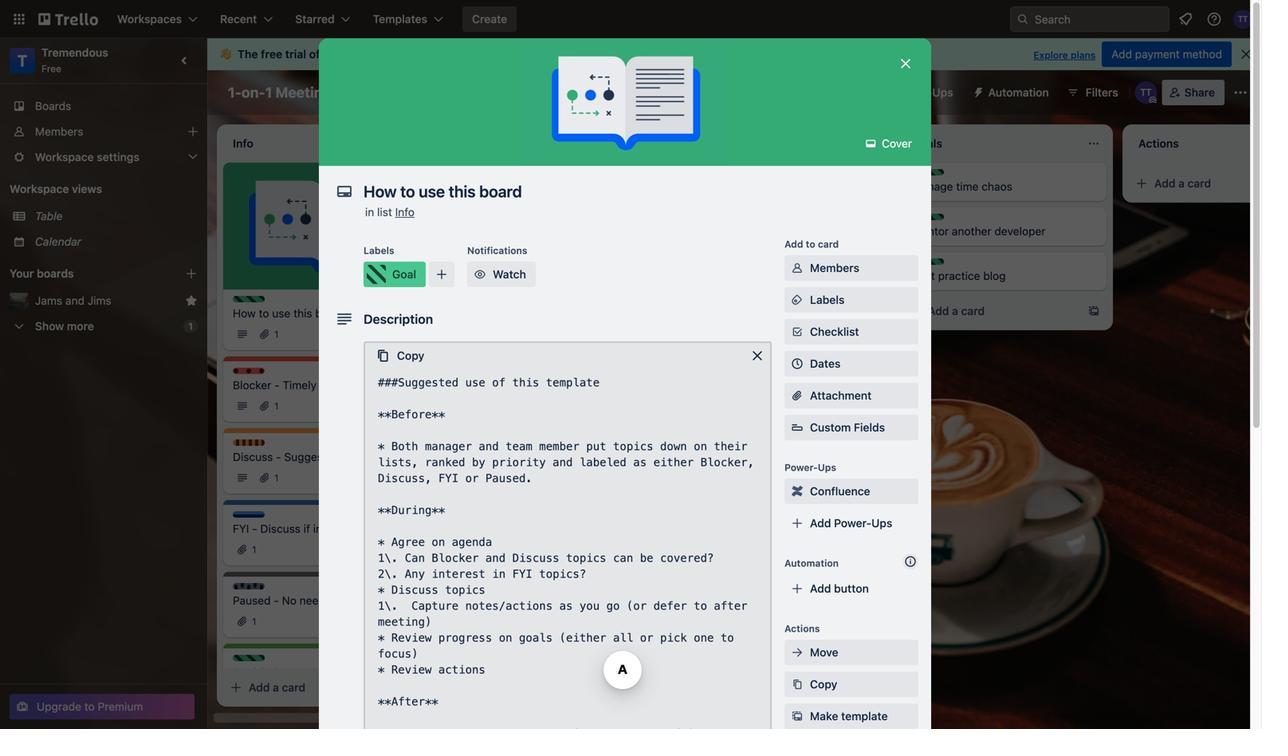 Task type: locate. For each thing, give the bounding box(es) containing it.
sm image for automation
[[967, 80, 989, 102]]

on inside can you please give feedback on the report?
[[843, 225, 856, 238]]

1 vertical spatial for
[[570, 241, 585, 254]]

1 vertical spatial the
[[460, 180, 479, 193]]

free
[[261, 47, 283, 61]]

fyi up color: black, title: "paused" element
[[233, 522, 249, 535]]

team
[[482, 180, 508, 193]]

- inside 'blocker blocker - timely discussion (#4)'
[[275, 379, 280, 392]]

best practice blog link
[[913, 268, 1098, 284]]

0 vertical spatial ups
[[933, 86, 954, 99]]

sm image for move
[[790, 645, 806, 661]]

power-ups up cover
[[895, 86, 954, 99]]

the for next
[[588, 241, 604, 254]]

0 horizontal spatial color: orange, title: "discuss" element
[[233, 440, 285, 452]]

blocker blocker - timely discussion (#4)
[[233, 369, 399, 392]]

(#1)
[[259, 666, 280, 679]]

create from template… image
[[862, 276, 874, 289], [1088, 305, 1101, 318]]

paused paused - no need to discuss (#0)
[[233, 584, 406, 607]]

discuss left if
[[260, 522, 301, 535]]

sm image inside move link
[[790, 645, 806, 661]]

1 horizontal spatial calendar
[[649, 86, 695, 99]]

goal for goal how to use this board
[[249, 297, 270, 308]]

members
[[35, 125, 83, 138], [811, 261, 860, 274]]

sm image for make template
[[790, 708, 806, 724]]

color: green, title: "goal" element up the description at the top
[[364, 262, 426, 287]]

.
[[517, 47, 521, 61]]

2 vertical spatial add a card button
[[223, 675, 402, 700]]

a for middle add a card button
[[953, 304, 959, 318]]

color: green, title: "goal" element left use
[[233, 296, 270, 308]]

the inside the team is stuck on x, how can we move forward?
[[460, 180, 479, 193]]

0 horizontal spatial the
[[588, 241, 604, 254]]

give
[[768, 225, 789, 238]]

(#0)
[[384, 594, 406, 607]]

paused
[[249, 584, 283, 595], [233, 594, 271, 607]]

of
[[309, 47, 320, 61]]

goal for goal best practice blog
[[929, 259, 950, 270]]

make template link
[[785, 704, 919, 729]]

power-ups up confluence on the right bottom of page
[[785, 462, 837, 473]]

jams
[[35, 294, 62, 307]]

boards link
[[0, 93, 207, 119]]

0 horizontal spatial create from template… image
[[862, 276, 874, 289]]

add payment method button
[[1103, 41, 1233, 67]]

2 horizontal spatial a
[[1179, 177, 1185, 190]]

0 vertical spatial automation
[[989, 86, 1050, 99]]

1 horizontal spatial the
[[686, 241, 703, 254]]

0 horizontal spatial premium
[[98, 700, 143, 713]]

goal left (#1)
[[233, 666, 256, 679]]

1 down discuss discuss - suggested topic (#3)
[[274, 472, 279, 483]]

show menu image
[[1233, 85, 1249, 101]]

1 horizontal spatial power-ups
[[895, 86, 954, 99]]

0 horizontal spatial for
[[432, 47, 447, 61]]

create button
[[463, 6, 517, 32]]

sm image inside the watch button
[[472, 266, 488, 282]]

- left no
[[274, 594, 279, 607]]

sm image
[[967, 80, 989, 102], [863, 136, 879, 152], [790, 260, 806, 276], [472, 266, 488, 282], [790, 292, 806, 308], [790, 324, 806, 340], [790, 483, 806, 499], [790, 708, 806, 724]]

- inside discuss discuss - suggested topic (#3)
[[276, 450, 281, 464]]

1 vertical spatial automation
[[785, 558, 839, 569]]

1 horizontal spatial tremendous
[[450, 47, 517, 61]]

0 vertical spatial members link
[[0, 119, 207, 144]]

- inside fyi fyi - discuss if interested (#6)
[[252, 522, 257, 535]]

1 right 1-
[[265, 84, 272, 101]]

in list info
[[365, 205, 415, 219]]

workspace views
[[10, 182, 102, 195]]

discuss inside "discuss i've drafted my goals for the next few months. any feedback?"
[[476, 231, 512, 242]]

color: green, title: "goal" element down color: black, title: "paused" element
[[233, 655, 270, 667]]

goal down manage
[[929, 215, 950, 226]]

color: red, title: "blocker" element
[[233, 368, 284, 380]]

1 horizontal spatial color: orange, title: "discuss" element
[[460, 230, 512, 242]]

the for report?
[[686, 241, 703, 254]]

0 vertical spatial copy
[[397, 349, 425, 362]]

1 vertical spatial add a card button
[[903, 298, 1082, 324]]

sm image inside labels link
[[790, 292, 806, 308]]

the up move at the left top
[[460, 180, 479, 193]]

power-ups inside button
[[895, 86, 954, 99]]

copy
[[397, 349, 425, 362], [811, 678, 838, 691]]

notifications
[[468, 245, 528, 256]]

1 sm image from the top
[[790, 645, 806, 661]]

automation up add button at bottom right
[[785, 558, 839, 569]]

the team is stuck on x, how can we move forward? link
[[460, 179, 645, 211]]

tremendous down create button
[[450, 47, 517, 61]]

0 horizontal spatial calendar
[[35, 235, 81, 248]]

2 horizontal spatial ups
[[933, 86, 954, 99]]

starred icon image
[[185, 294, 198, 307]]

0 vertical spatial sm image
[[790, 645, 806, 661]]

0 horizontal spatial power-ups
[[785, 462, 837, 473]]

- for paused
[[274, 594, 279, 607]]

sm image inside checklist link
[[790, 324, 806, 340]]

1 the from the left
[[588, 241, 604, 254]]

1 vertical spatial calendar
[[35, 235, 81, 248]]

to right upgrade on the bottom left
[[84, 700, 95, 713]]

2 vertical spatial add a card
[[249, 681, 306, 694]]

color: green, title: "goal" element
[[913, 169, 950, 181], [913, 214, 950, 226], [913, 258, 950, 270], [364, 262, 426, 287], [233, 296, 270, 308], [233, 655, 270, 667]]

0 horizontal spatial automation
[[785, 558, 839, 569]]

goal inside "goal manage time chaos"
[[929, 170, 950, 181]]

color: green, title: "goal" element for mentor another developer
[[913, 214, 950, 226]]

1 horizontal spatial premium
[[323, 47, 371, 61]]

sm image
[[790, 645, 806, 661], [790, 677, 806, 693]]

goals
[[540, 241, 567, 254]]

goal for goal
[[393, 268, 416, 281]]

automation
[[989, 86, 1050, 99], [785, 558, 839, 569]]

explore plans button
[[1034, 45, 1096, 65]]

1 vertical spatial members
[[811, 261, 860, 274]]

on right 'feedback'
[[843, 225, 856, 238]]

2 horizontal spatial add a card button
[[1130, 171, 1263, 196]]

to inside 'paused paused - no need to discuss (#0)'
[[328, 594, 339, 607]]

labels
[[364, 245, 395, 256], [811, 293, 845, 306]]

automation down 'explore'
[[989, 86, 1050, 99]]

1 vertical spatial create from template… image
[[1088, 305, 1101, 318]]

color: green, title: "goal" element for manage time chaos
[[913, 169, 950, 181]]

0 vertical spatial premium
[[323, 47, 371, 61]]

copy up make
[[811, 678, 838, 691]]

0 vertical spatial power-ups
[[895, 86, 954, 99]]

discuss inside fyi fyi - discuss if interested (#6)
[[260, 522, 301, 535]]

agenda
[[335, 84, 388, 101]]

discuss
[[342, 594, 381, 607]]

discuss up notifications
[[476, 231, 512, 242]]

goal goal (#1)
[[233, 656, 280, 679]]

dates
[[811, 357, 841, 370]]

1 horizontal spatial copy
[[811, 678, 838, 691]]

calendar power-up
[[649, 86, 750, 99]]

goal how to use this board
[[233, 297, 345, 320]]

your boards
[[10, 267, 74, 280]]

members link down boards
[[0, 119, 207, 144]]

2 sm image from the top
[[790, 677, 806, 693]]

1 down use
[[274, 329, 279, 340]]

report?
[[706, 241, 743, 254]]

1 vertical spatial ups
[[818, 462, 837, 473]]

Search field
[[1030, 7, 1170, 31]]

1 vertical spatial add a card
[[929, 304, 985, 318]]

1 horizontal spatial for
[[570, 241, 585, 254]]

color: green, title: "goal" element down manage
[[913, 214, 950, 226]]

0 vertical spatial on
[[554, 180, 566, 193]]

goal inside goal best practice blog
[[929, 259, 950, 270]]

any
[[526, 257, 545, 270]]

color: black, title: "paused" element
[[233, 583, 283, 595]]

1 horizontal spatial on
[[843, 225, 856, 238]]

- inside 'paused paused - no need to discuss (#0)'
[[274, 594, 279, 607]]

automation inside automation button
[[989, 86, 1050, 99]]

- left if
[[252, 522, 257, 535]]

1 horizontal spatial ups
[[872, 517, 893, 530]]

None text field
[[378, 375, 758, 729]]

to left use
[[259, 307, 269, 320]]

1 horizontal spatial add a card
[[929, 304, 985, 318]]

discuss - suggested topic (#3) link
[[233, 449, 412, 465]]

color: blue, title: "fyi" element
[[233, 511, 265, 523]]

premium right upgrade on the bottom left
[[98, 700, 143, 713]]

sm image for copy
[[790, 677, 806, 693]]

0 vertical spatial for
[[432, 47, 447, 61]]

0 horizontal spatial copy
[[397, 349, 425, 362]]

upgrade
[[37, 700, 81, 713]]

members down add to card
[[811, 261, 860, 274]]

workspace
[[10, 182, 69, 195]]

labels down list
[[364, 245, 395, 256]]

for right ended
[[432, 47, 447, 61]]

2 horizontal spatial add a card
[[1155, 177, 1212, 190]]

sm image inside members link
[[790, 260, 806, 276]]

fyi fyi - discuss if interested (#6)
[[233, 512, 390, 535]]

banner
[[207, 38, 1263, 70]]

0 vertical spatial members
[[35, 125, 83, 138]]

chaos
[[982, 180, 1013, 193]]

calendar left up
[[649, 86, 695, 99]]

premium right 'of'
[[323, 47, 371, 61]]

members down boards
[[35, 125, 83, 138]]

boards
[[37, 267, 74, 280]]

to right need
[[328, 594, 339, 607]]

terry turtle (terryturtle) image
[[1234, 10, 1253, 29]]

- left timely
[[275, 379, 280, 392]]

table link
[[35, 208, 198, 224]]

1 horizontal spatial members
[[811, 261, 860, 274]]

members link up labels link
[[785, 255, 919, 281]]

the right 👋
[[238, 47, 258, 61]]

goal down color: black, title: "paused" element
[[249, 656, 270, 667]]

- left suggested
[[276, 450, 281, 464]]

on left the x,
[[554, 180, 566, 193]]

-
[[275, 379, 280, 392], [276, 450, 281, 464], [252, 522, 257, 535], [274, 594, 279, 607]]

calendar power-up link
[[622, 80, 759, 105]]

button
[[835, 582, 870, 595]]

0 horizontal spatial labels
[[364, 245, 395, 256]]

blocker left timely
[[233, 379, 272, 392]]

0 vertical spatial add a card
[[1155, 177, 1212, 190]]

ups up confluence on the right bottom of page
[[818, 462, 837, 473]]

sm image inside automation button
[[967, 80, 989, 102]]

add a card
[[1155, 177, 1212, 190], [929, 304, 985, 318], [249, 681, 306, 694]]

open information menu image
[[1207, 11, 1223, 27]]

in
[[365, 205, 374, 219]]

color: green, title: "goal" element for how to use this board
[[233, 296, 270, 308]]

power-ups button
[[864, 80, 963, 105]]

the left next
[[588, 241, 604, 254]]

close image
[[750, 348, 766, 364]]

a
[[1179, 177, 1185, 190], [953, 304, 959, 318], [273, 681, 279, 694]]

1 vertical spatial a
[[953, 304, 959, 318]]

1
[[265, 84, 272, 101], [188, 321, 193, 332], [274, 329, 279, 340], [274, 401, 279, 412], [274, 472, 279, 483], [252, 544, 257, 555], [252, 616, 257, 627]]

2 vertical spatial a
[[273, 681, 279, 694]]

1 horizontal spatial create from template… image
[[1088, 305, 1101, 318]]

0 vertical spatial calendar
[[649, 86, 695, 99]]

color: orange, title: "discuss" element
[[460, 230, 512, 242], [233, 440, 285, 452]]

1 horizontal spatial automation
[[989, 86, 1050, 99]]

goal left use
[[249, 297, 270, 308]]

0 horizontal spatial add a card button
[[223, 675, 402, 700]]

color: orange, title: "discuss" element down color: red, title: "blocker" 'element'
[[233, 440, 285, 452]]

copy up (#4)
[[397, 349, 425, 362]]

0 horizontal spatial members
[[35, 125, 83, 138]]

sm image for checklist
[[790, 324, 806, 340]]

plans
[[1072, 49, 1096, 61]]

1 vertical spatial premium
[[98, 700, 143, 713]]

goal down mentor
[[929, 259, 950, 270]]

the inside can you please give feedback on the report?
[[686, 241, 703, 254]]

the inside "discuss i've drafted my goals for the next few months. any feedback?"
[[588, 241, 604, 254]]

1 down color: red, title: "blocker" 'element'
[[274, 401, 279, 412]]

to
[[806, 239, 816, 250], [259, 307, 269, 320], [328, 594, 339, 607], [84, 700, 95, 713]]

on
[[554, 180, 566, 193], [843, 225, 856, 238]]

make template
[[811, 710, 888, 723]]

tremendous up free
[[41, 46, 108, 59]]

1 vertical spatial copy
[[811, 678, 838, 691]]

sm image inside make template link
[[790, 708, 806, 724]]

0 vertical spatial create from template… image
[[862, 276, 874, 289]]

1 vertical spatial sm image
[[790, 677, 806, 693]]

sm image inside cover link
[[863, 136, 879, 152]]

0 notifications image
[[1177, 10, 1196, 29]]

fyi
[[249, 512, 264, 523], [233, 522, 249, 535]]

1 horizontal spatial the
[[460, 180, 479, 193]]

show
[[35, 320, 64, 333]]

1 horizontal spatial a
[[953, 304, 959, 318]]

how to use this board link
[[233, 306, 412, 322]]

0 vertical spatial color: orange, title: "discuss" element
[[460, 230, 512, 242]]

terry turtle (terryturtle) image
[[1136, 81, 1158, 104]]

months.
[[481, 257, 523, 270]]

1 vertical spatial on
[[843, 225, 856, 238]]

goal up the description at the top
[[393, 268, 416, 281]]

my
[[521, 241, 537, 254]]

copy inside button
[[397, 349, 425, 362]]

the
[[588, 241, 604, 254], [686, 241, 703, 254]]

2 the from the left
[[686, 241, 703, 254]]

search image
[[1017, 13, 1030, 26]]

None text field
[[356, 177, 882, 206]]

color: green, title: "goal" element down mentor
[[913, 258, 950, 270]]

ups left automation button
[[933, 86, 954, 99]]

color: green, title: "goal" element left time
[[913, 169, 950, 181]]

goal left time
[[929, 170, 950, 181]]

add power-ups
[[811, 517, 893, 530]]

(#3)
[[372, 450, 394, 464]]

sm image inside "copy" link
[[790, 677, 806, 693]]

color: orange, title: "discuss" element up notifications
[[460, 230, 512, 242]]

labels up checklist
[[811, 293, 845, 306]]

ups up add button button
[[872, 517, 893, 530]]

0 horizontal spatial on
[[554, 180, 566, 193]]

for up feedback?
[[570, 241, 585, 254]]

discuss down timely
[[249, 440, 285, 452]]

attachment button
[[785, 383, 919, 408]]

0 vertical spatial a
[[1179, 177, 1185, 190]]

best
[[913, 269, 936, 282]]

goal inside goal how to use this board
[[249, 297, 270, 308]]

card
[[1188, 177, 1212, 190], [818, 239, 839, 250], [962, 304, 985, 318], [282, 681, 306, 694]]

0 horizontal spatial a
[[273, 681, 279, 694]]

1 vertical spatial labels
[[811, 293, 845, 306]]

if
[[304, 522, 310, 535]]

the down can
[[686, 241, 703, 254]]

goal best practice blog
[[913, 259, 1007, 282]]

goal inside goal mentor another developer
[[929, 215, 950, 226]]

use
[[272, 307, 291, 320]]

paused left need
[[249, 584, 283, 595]]

1 vertical spatial members link
[[785, 255, 919, 281]]

copy link
[[785, 672, 919, 697]]

payment
[[1136, 47, 1181, 61]]

timely
[[283, 379, 317, 392]]

0 horizontal spatial the
[[238, 47, 258, 61]]

goal mentor another developer
[[913, 215, 1046, 238]]

boards
[[35, 99, 71, 112]]

calendar down table
[[35, 235, 81, 248]]



Task type: vqa. For each thing, say whether or not it's contained in the screenshot.
'Templates' in the Templates link
no



Task type: describe. For each thing, give the bounding box(es) containing it.
to down 'feedback'
[[806, 239, 816, 250]]

0 horizontal spatial members link
[[0, 119, 207, 144]]

1 vertical spatial color: orange, title: "discuss" element
[[233, 440, 285, 452]]

board
[[533, 86, 564, 99]]

description
[[364, 312, 433, 327]]

goal for goal manage time chaos
[[929, 170, 950, 181]]

goal (#1) link
[[233, 665, 412, 681]]

fields
[[854, 421, 886, 434]]

how
[[233, 307, 256, 320]]

fyi left if
[[249, 512, 264, 523]]

has
[[374, 47, 393, 61]]

add to card
[[785, 239, 839, 250]]

👋 the free trial of premium has ended for tremendous .
[[220, 47, 521, 61]]

explore
[[1034, 49, 1069, 61]]

and
[[65, 294, 85, 307]]

1-
[[228, 84, 242, 101]]

1 inside text field
[[265, 84, 272, 101]]

cover
[[879, 137, 913, 150]]

members for rightmost members link
[[811, 261, 860, 274]]

back to home image
[[38, 6, 98, 32]]

practice
[[939, 269, 981, 282]]

is
[[511, 180, 519, 193]]

trial
[[285, 47, 306, 61]]

1 down the color: blue, title: "fyi" 'element'
[[252, 544, 257, 555]]

to inside goal how to use this board
[[259, 307, 269, 320]]

1 down the starred icon
[[188, 321, 193, 332]]

watch
[[493, 268, 526, 281]]

- for blocker
[[275, 379, 280, 392]]

1 horizontal spatial members link
[[785, 255, 919, 281]]

stuck
[[522, 180, 550, 193]]

cover link
[[859, 131, 922, 156]]

template
[[842, 710, 888, 723]]

ups inside button
[[933, 86, 954, 99]]

up
[[735, 86, 750, 99]]

developer
[[995, 225, 1046, 238]]

for inside "discuss i've drafted my goals for the next few months. any feedback?"
[[570, 241, 585, 254]]

info
[[395, 205, 415, 219]]

please
[[731, 225, 765, 238]]

0 vertical spatial add a card button
[[1130, 171, 1263, 196]]

can
[[607, 180, 626, 193]]

0 vertical spatial labels
[[364, 245, 395, 256]]

jims
[[88, 294, 111, 307]]

add payment method
[[1112, 47, 1223, 61]]

add power-ups link
[[785, 511, 919, 536]]

blocker down use
[[249, 369, 284, 380]]

feedback
[[792, 225, 840, 238]]

this
[[294, 307, 312, 320]]

list
[[377, 205, 392, 219]]

1 horizontal spatial labels
[[811, 293, 845, 306]]

need
[[300, 594, 325, 607]]

- for discuss
[[276, 450, 281, 464]]

add board image
[[185, 267, 198, 280]]

add button button
[[785, 576, 919, 602]]

goal for goal goal (#1)
[[249, 656, 270, 667]]

your
[[10, 267, 34, 280]]

your boards with 2 items element
[[10, 264, 161, 283]]

(#6)
[[368, 522, 390, 535]]

t link
[[10, 48, 35, 73]]

method
[[1184, 47, 1223, 61]]

can you please give feedback on the report? link
[[686, 223, 871, 255]]

watch button
[[468, 262, 536, 287]]

discuss discuss - suggested topic (#3)
[[233, 440, 394, 464]]

custom
[[811, 421, 852, 434]]

- for fyi
[[252, 522, 257, 535]]

1 horizontal spatial add a card button
[[903, 298, 1082, 324]]

can you please give feedback on the report?
[[686, 225, 856, 254]]

sm image for confluence
[[790, 483, 806, 499]]

0 horizontal spatial tremendous
[[41, 46, 108, 59]]

on inside the team is stuck on x, how can we move forward?
[[554, 180, 566, 193]]

sm image for labels
[[790, 292, 806, 308]]

copy button
[[365, 343, 434, 369]]

board
[[315, 307, 345, 320]]

another
[[953, 225, 992, 238]]

a for add a card button to the left
[[273, 681, 279, 694]]

on-
[[242, 84, 265, 101]]

manage
[[913, 180, 954, 193]]

color: green, title: "goal" element for goal (#1)
[[233, 655, 270, 667]]

i've drafted my goals for the next few months. any feedback? link
[[460, 239, 645, 271]]

automation button
[[967, 80, 1059, 105]]

filters
[[1086, 86, 1119, 99]]

0 horizontal spatial ups
[[818, 462, 837, 473]]

manage time chaos link
[[913, 179, 1098, 195]]

color: green, title: "goal" element for best practice blog
[[913, 258, 950, 270]]

calendar for calendar
[[35, 235, 81, 248]]

2 vertical spatial ups
[[872, 517, 893, 530]]

confluence
[[811, 485, 871, 498]]

info link
[[395, 205, 415, 219]]

make
[[811, 710, 839, 723]]

board link
[[506, 80, 574, 105]]

paused - no need to discuss (#0) link
[[233, 593, 412, 609]]

primary element
[[0, 0, 1263, 38]]

more
[[67, 320, 94, 333]]

x,
[[569, 180, 580, 193]]

labels link
[[785, 287, 919, 313]]

forward?
[[490, 196, 535, 209]]

1 down color: black, title: "paused" element
[[252, 616, 257, 627]]

customize views image
[[582, 85, 598, 101]]

members for left members link
[[35, 125, 83, 138]]

table
[[35, 209, 63, 223]]

sm image for members
[[790, 260, 806, 276]]

next
[[607, 241, 629, 254]]

feedback?
[[548, 257, 602, 270]]

suggested
[[284, 450, 340, 464]]

calendar for calendar power-up
[[649, 86, 695, 99]]

jams and jims
[[35, 294, 111, 307]]

1-on-1 meeting agenda
[[228, 84, 388, 101]]

0 horizontal spatial add a card
[[249, 681, 306, 694]]

banner containing 👋
[[207, 38, 1263, 70]]

create
[[472, 12, 508, 26]]

time
[[957, 180, 979, 193]]

wave image
[[220, 47, 231, 61]]

Board name text field
[[220, 80, 395, 105]]

goal manage time chaos
[[913, 170, 1013, 193]]

discuss i've drafted my goals for the next few months. any feedback?
[[460, 231, 629, 270]]

move
[[460, 196, 487, 209]]

free
[[41, 63, 61, 74]]

few
[[460, 257, 478, 270]]

0 vertical spatial the
[[238, 47, 258, 61]]

a for topmost add a card button
[[1179, 177, 1185, 190]]

blog
[[984, 269, 1007, 282]]

sm image for watch
[[472, 266, 488, 282]]

power- inside button
[[895, 86, 933, 99]]

(#4)
[[377, 379, 399, 392]]

1 vertical spatial power-ups
[[785, 462, 837, 473]]

i've
[[460, 241, 478, 254]]

paused left no
[[233, 594, 271, 607]]

you
[[709, 225, 728, 238]]

discuss left suggested
[[233, 450, 273, 464]]

mentor another developer link
[[913, 223, 1098, 239]]

upgrade to premium
[[37, 700, 143, 713]]

checklist
[[811, 325, 860, 338]]

goal for goal mentor another developer
[[929, 215, 950, 226]]

discussion
[[320, 379, 374, 392]]

share button
[[1163, 80, 1225, 105]]

no
[[282, 594, 297, 607]]



